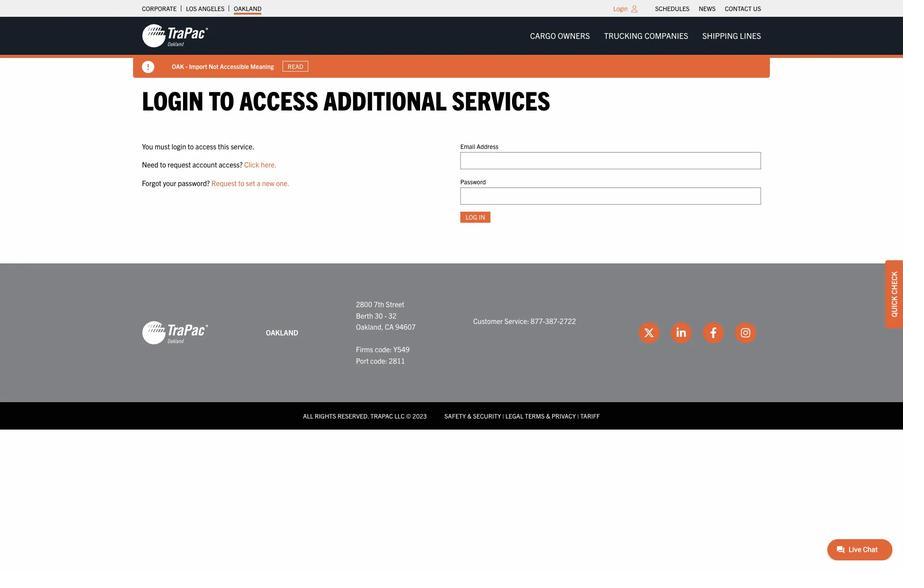 Task type: locate. For each thing, give the bounding box(es) containing it.
services
[[452, 84, 550, 116]]

shipping lines
[[702, 31, 761, 41]]

quick check link
[[885, 261, 903, 329]]

ca
[[385, 323, 394, 331]]

menu bar inside banner
[[523, 27, 768, 45]]

not
[[209, 62, 219, 70]]

meaning
[[251, 62, 274, 70]]

1 horizontal spatial &
[[546, 412, 550, 420]]

access
[[195, 142, 216, 151]]

1 vertical spatial code:
[[370, 356, 387, 365]]

us
[[753, 4, 761, 12]]

forgot
[[142, 179, 161, 187]]

0 vertical spatial oakland image
[[142, 23, 208, 48]]

2 oakland image from the top
[[142, 321, 208, 345]]

need to request account access? click here.
[[142, 160, 277, 169]]

Email Address text field
[[460, 152, 761, 169]]

accessible
[[220, 62, 249, 70]]

- right oak at the top left of the page
[[186, 62, 188, 70]]

news link
[[699, 2, 716, 15]]

oakland image
[[142, 23, 208, 48], [142, 321, 208, 345]]

& right the safety
[[467, 412, 472, 420]]

to down oak - import not accessible meaning
[[209, 84, 234, 116]]

menu bar containing cargo owners
[[523, 27, 768, 45]]

1 vertical spatial login
[[142, 84, 204, 116]]

firms
[[356, 345, 373, 354]]

oak
[[172, 62, 184, 70]]

code: right port
[[370, 356, 387, 365]]

news
[[699, 4, 716, 12]]

oak - import not accessible meaning
[[172, 62, 274, 70]]

password?
[[178, 179, 210, 187]]

quick
[[890, 296, 899, 317]]

1 oakland image from the top
[[142, 23, 208, 48]]

account
[[192, 160, 217, 169]]

| left the tariff link
[[577, 412, 579, 420]]

contact us
[[725, 4, 761, 12]]

1 vertical spatial menu bar
[[523, 27, 768, 45]]

email
[[460, 142, 475, 150]]

oakland inside footer
[[266, 328, 298, 337]]

login down oak at the top left of the page
[[142, 84, 204, 116]]

877-
[[531, 317, 545, 326]]

oakland
[[234, 4, 262, 12], [266, 328, 298, 337]]

0 horizontal spatial |
[[503, 412, 504, 420]]

0 vertical spatial menu bar
[[651, 2, 766, 15]]

a
[[257, 179, 260, 187]]

1 | from the left
[[503, 412, 504, 420]]

menu bar up shipping
[[651, 2, 766, 15]]

0 horizontal spatial -
[[186, 62, 188, 70]]

contact us link
[[725, 2, 761, 15]]

0 vertical spatial -
[[186, 62, 188, 70]]

los angeles
[[186, 4, 225, 12]]

companies
[[645, 31, 688, 41]]

request
[[211, 179, 237, 187]]

access?
[[219, 160, 243, 169]]

login left light image
[[613, 4, 628, 12]]

None submit
[[460, 212, 491, 223]]

request
[[168, 160, 191, 169]]

2023
[[413, 412, 427, 420]]

need
[[142, 160, 158, 169]]

0 vertical spatial login
[[613, 4, 628, 12]]

street
[[386, 300, 404, 309]]

trucking
[[604, 31, 643, 41]]

terms
[[525, 412, 545, 420]]

menu bar down light image
[[523, 27, 768, 45]]

footer
[[0, 264, 903, 430]]

menu bar
[[651, 2, 766, 15], [523, 27, 768, 45]]

1 horizontal spatial oakland
[[266, 328, 298, 337]]

1 horizontal spatial login
[[613, 4, 628, 12]]

light image
[[631, 5, 638, 12]]

y549
[[393, 345, 410, 354]]

2800 7th street berth 30 - 32 oakland, ca 94607
[[356, 300, 416, 331]]

2800
[[356, 300, 372, 309]]

owners
[[558, 31, 590, 41]]

login for login to access additional services
[[142, 84, 204, 116]]

code:
[[375, 345, 392, 354], [370, 356, 387, 365]]

login to access additional services main content
[[133, 84, 770, 237]]

1 horizontal spatial -
[[384, 311, 387, 320]]

import
[[189, 62, 207, 70]]

legal
[[506, 412, 524, 420]]

0 horizontal spatial login
[[142, 84, 204, 116]]

login inside 'main content'
[[142, 84, 204, 116]]

code: up 2811
[[375, 345, 392, 354]]

& right terms at the right of the page
[[546, 412, 550, 420]]

one.
[[276, 179, 289, 187]]

Password password field
[[460, 188, 761, 205]]

login
[[172, 142, 186, 151]]

los
[[186, 4, 197, 12]]

©
[[406, 412, 411, 420]]

|
[[503, 412, 504, 420], [577, 412, 579, 420]]

0 horizontal spatial &
[[467, 412, 472, 420]]

1 vertical spatial oakland
[[266, 328, 298, 337]]

customer
[[473, 317, 503, 326]]

reserved.
[[338, 412, 369, 420]]

schedules link
[[655, 2, 690, 15]]

cargo
[[530, 31, 556, 41]]

login for the login "link"
[[613, 4, 628, 12]]

1 horizontal spatial |
[[577, 412, 579, 420]]

- right "30"
[[384, 311, 387, 320]]

banner
[[0, 17, 903, 78]]

94607
[[395, 323, 416, 331]]

1 vertical spatial -
[[384, 311, 387, 320]]

read
[[288, 62, 304, 70]]

| left the legal
[[503, 412, 504, 420]]

-
[[186, 62, 188, 70], [384, 311, 387, 320]]

&
[[467, 412, 472, 420], [546, 412, 550, 420]]

trapac
[[370, 412, 393, 420]]

lines
[[740, 31, 761, 41]]

solid image
[[142, 61, 154, 73]]

to
[[209, 84, 234, 116], [188, 142, 194, 151], [160, 160, 166, 169], [238, 179, 244, 187]]

1 vertical spatial oakland image
[[142, 321, 208, 345]]

0 vertical spatial oakland
[[234, 4, 262, 12]]

legal terms & privacy link
[[506, 412, 576, 420]]



Task type: vqa. For each thing, say whether or not it's contained in the screenshot.
access? on the top
yes



Task type: describe. For each thing, give the bounding box(es) containing it.
los angeles link
[[186, 2, 225, 15]]

to left "set" at top
[[238, 179, 244, 187]]

tariff link
[[580, 412, 600, 420]]

you must login to access this service.
[[142, 142, 254, 151]]

port
[[356, 356, 369, 365]]

1 & from the left
[[467, 412, 472, 420]]

none submit inside login to access additional services 'main content'
[[460, 212, 491, 223]]

click here. link
[[244, 160, 277, 169]]

access
[[239, 84, 318, 116]]

shipping
[[702, 31, 738, 41]]

contact
[[725, 4, 752, 12]]

- inside 2800 7th street berth 30 - 32 oakland, ca 94607
[[384, 311, 387, 320]]

corporate
[[142, 4, 177, 12]]

to right need
[[160, 160, 166, 169]]

safety
[[445, 412, 466, 420]]

2 | from the left
[[577, 412, 579, 420]]

safety & security | legal terms & privacy | tariff
[[445, 412, 600, 420]]

0 horizontal spatial oakland
[[234, 4, 262, 12]]

quick check
[[890, 272, 899, 317]]

menu bar containing schedules
[[651, 2, 766, 15]]

angeles
[[198, 4, 225, 12]]

oakland link
[[234, 2, 262, 15]]

shipping lines link
[[695, 27, 768, 45]]

banner containing cargo owners
[[0, 17, 903, 78]]

0 vertical spatial code:
[[375, 345, 392, 354]]

service:
[[505, 317, 529, 326]]

llc
[[394, 412, 405, 420]]

your
[[163, 179, 176, 187]]

all
[[303, 412, 313, 420]]

to right login
[[188, 142, 194, 151]]

password
[[460, 178, 486, 186]]

privacy
[[552, 412, 576, 420]]

corporate link
[[142, 2, 177, 15]]

customer service: 877-387-2722
[[473, 317, 576, 326]]

tariff
[[580, 412, 600, 420]]

387-
[[545, 317, 560, 326]]

schedules
[[655, 4, 690, 12]]

must
[[155, 142, 170, 151]]

email address
[[460, 142, 498, 150]]

additional
[[324, 84, 447, 116]]

set
[[246, 179, 255, 187]]

security
[[473, 412, 501, 420]]

login to access additional services
[[142, 84, 550, 116]]

32
[[388, 311, 397, 320]]

read link
[[283, 61, 309, 72]]

here.
[[261, 160, 277, 169]]

firms code:  y549 port code:  2811
[[356, 345, 410, 365]]

cargo owners link
[[523, 27, 597, 45]]

click
[[244, 160, 259, 169]]

this
[[218, 142, 229, 151]]

check
[[890, 272, 899, 295]]

new
[[262, 179, 274, 187]]

address
[[477, 142, 498, 150]]

you
[[142, 142, 153, 151]]

7th
[[374, 300, 384, 309]]

footer containing 2800 7th street
[[0, 264, 903, 430]]

30
[[375, 311, 383, 320]]

forgot your password? request to set a new one.
[[142, 179, 289, 187]]

login link
[[613, 4, 628, 12]]

rights
[[315, 412, 336, 420]]

berth
[[356, 311, 373, 320]]

trucking companies
[[604, 31, 688, 41]]

trucking companies link
[[597, 27, 695, 45]]

cargo owners
[[530, 31, 590, 41]]

2722
[[560, 317, 576, 326]]

all rights reserved. trapac llc © 2023
[[303, 412, 427, 420]]

2811
[[389, 356, 405, 365]]

2 & from the left
[[546, 412, 550, 420]]

service.
[[231, 142, 254, 151]]

oakland,
[[356, 323, 383, 331]]

request to set a new one. link
[[211, 179, 289, 187]]



